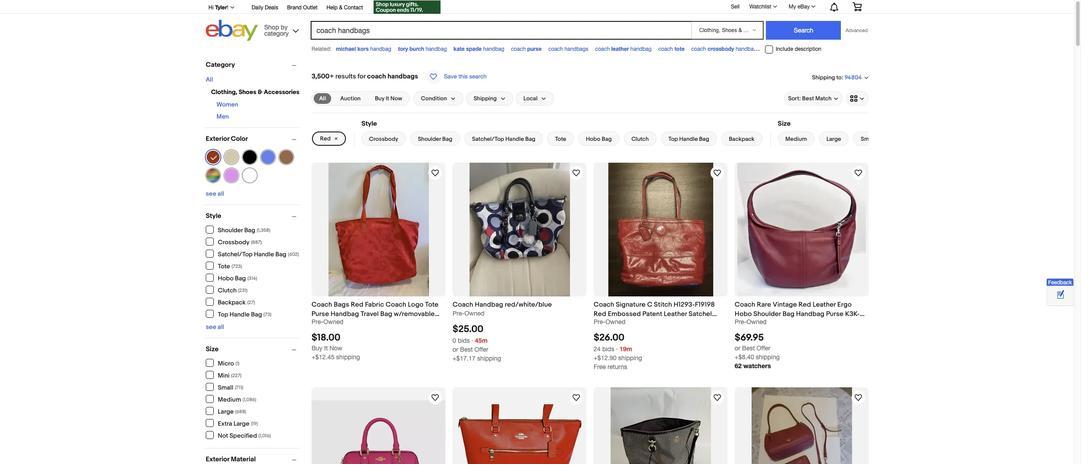 Task type: vqa. For each thing, say whether or not it's contained in the screenshot.
the coach corresponding to leather
yes



Task type: locate. For each thing, give the bounding box(es) containing it.
handbag inside the kate spade handbag
[[483, 46, 504, 52]]

(1,016)
[[259, 433, 271, 439]]

this
[[459, 73, 468, 80]]

1 vertical spatial style
[[206, 212, 221, 221]]

red left embossed
[[594, 310, 606, 319]]

hobo bag (314)
[[218, 275, 257, 282]]

style up shoulder bag (1,358) in the left of the page
[[206, 212, 221, 221]]

5 coach from the left
[[735, 301, 755, 309]]

for
[[358, 72, 366, 81]]

it inside $18.00 buy it now +$12.45 shipping
[[324, 345, 328, 352]]

0 horizontal spatial small
[[218, 384, 233, 392]]

clutch right "hobo bag"
[[632, 136, 649, 143]]

pre- up $25.00
[[453, 310, 465, 317]]

see for style
[[206, 324, 216, 331]]

0 vertical spatial top
[[669, 136, 678, 143]]

offer inside the "$25.00 0 bids · 45m or best offer +$17.17 shipping"
[[475, 347, 488, 354]]

pre-owned up '$69.95'
[[735, 319, 767, 326]]

(314)
[[247, 276, 257, 281]]

men link
[[217, 113, 229, 121]]

45m
[[475, 337, 488, 345]]

coach rare vintage red leather ergo hobo shoulder bag handbag purse k3k- 9219 heading
[[735, 301, 865, 328]]

medium left large 'link' at the top right of page
[[786, 136, 807, 143]]

shipping down 19m
[[618, 355, 642, 362]]

1 pre-owned from the left
[[312, 319, 343, 326]]

large left small link
[[827, 136, 841, 143]]

now left condition
[[391, 95, 402, 102]]

!
[[227, 4, 228, 11]]

1 vertical spatial clutch
[[218, 287, 237, 294]]

0 horizontal spatial handbag
[[331, 310, 359, 319]]

best inside the sort: best match dropdown button
[[802, 95, 814, 102]]

bids inside $26.00 24 bids · 19m +$12.90 shipping free returns
[[602, 346, 614, 353]]

$18.00
[[312, 333, 341, 344]]

exterior material
[[206, 456, 256, 464]]

9219
[[735, 320, 749, 328]]

1 horizontal spatial offer
[[757, 345, 771, 352]]

1 horizontal spatial satchel/top
[[472, 136, 504, 143]]

watch coach f28467 legacy jacquard ava tote shoulder handbag image
[[712, 393, 723, 404]]

Search for anything text field
[[312, 22, 690, 39]]

kate
[[454, 46, 465, 52]]

bag left (602)
[[275, 251, 286, 258]]

size up micro
[[206, 346, 219, 354]]

2 pre-owned from the left
[[594, 319, 626, 326]]

coach inside main content
[[367, 72, 386, 81]]

1 vertical spatial hobo
[[218, 275, 234, 282]]

shoulder up crossbody (887)
[[218, 227, 243, 234]]

1 horizontal spatial small
[[861, 136, 875, 143]]

shop by category
[[264, 23, 289, 37]]

kors
[[357, 46, 369, 52]]

0 horizontal spatial offer
[[475, 347, 488, 354]]

1 vertical spatial all link
[[314, 93, 331, 104]]

watchers
[[744, 363, 771, 370]]

1 vertical spatial exterior
[[206, 456, 229, 464]]

0 vertical spatial size
[[778, 120, 791, 128]]

1 horizontal spatial best
[[742, 345, 755, 352]]

tote left (723)
[[218, 263, 230, 270]]

coach for $69.95
[[735, 301, 755, 309]]

not
[[218, 432, 228, 440]]

· left 45m
[[472, 338, 473, 345]]

1 vertical spatial handbags
[[388, 72, 418, 81]]

red inside the coach bags red fabric coach logo tote purse handbag travel bag w/removable pouch
[[351, 301, 363, 309]]

2 see from the top
[[206, 324, 216, 331]]

handbag inside coach crossbody handbag
[[736, 46, 757, 52]]

backpack inside main content
[[729, 136, 755, 143]]

clothing, shoes & accessories
[[211, 88, 300, 96]]

0 vertical spatial large
[[827, 136, 841, 143]]

shipping up watchers
[[756, 354, 780, 361]]

see
[[206, 190, 216, 198], [206, 324, 216, 331]]

see all button for exterior color
[[206, 190, 224, 198]]

satchel/top
[[472, 136, 504, 143], [218, 251, 253, 258]]

condition button
[[413, 92, 464, 106]]

handbag inside coach rare vintage red leather ergo hobo shoulder bag handbag purse k3k- 9219
[[796, 310, 825, 319]]

handbag up $25.00
[[475, 301, 503, 309]]

clutch for clutch
[[632, 136, 649, 143]]

size up medium link at the right top of the page
[[778, 120, 791, 128]]

3,500 + results for coach handbags
[[312, 72, 418, 81]]

· left 19m
[[616, 346, 618, 353]]

coach handbag red/white/blue pre-owned
[[453, 301, 552, 317]]

all down category
[[206, 76, 213, 83]]

0 horizontal spatial &
[[258, 88, 262, 96]]

top inside the top handle bag link
[[669, 136, 678, 143]]

1 horizontal spatial bids
[[602, 346, 614, 353]]

2 coach from the left
[[386, 301, 406, 309]]

+
[[330, 72, 334, 81]]

bids up +$12.90 on the bottom of page
[[602, 346, 614, 353]]

watch coach rare vintage red leather ergo hobo shoulder bag handbag purse k3k-9219 image
[[853, 168, 864, 179]]

+$8.40
[[735, 354, 754, 361]]

handbag inside "coach leather handbag"
[[631, 46, 652, 52]]

5 handbag from the left
[[736, 46, 757, 52]]

1 horizontal spatial it
[[386, 95, 389, 102]]

offer
[[757, 345, 771, 352], [475, 347, 488, 354]]

shipping inside the shipping to : 94804
[[812, 74, 835, 81]]

size
[[778, 120, 791, 128], [206, 346, 219, 354]]

satchel/top up (723)
[[218, 251, 253, 258]]

0 horizontal spatial all
[[206, 76, 213, 83]]

see all button for style
[[206, 324, 224, 331]]

None submit
[[766, 21, 841, 40]]

0 vertical spatial all
[[206, 76, 213, 83]]

$26.00 24 bids · 19m +$12.90 shipping free returns
[[594, 333, 642, 371]]

coach
[[312, 301, 332, 309], [386, 301, 406, 309], [453, 301, 473, 309], [594, 301, 614, 309], [735, 301, 755, 309]]

0 vertical spatial satchel/top
[[472, 136, 504, 143]]

0 horizontal spatial leather
[[664, 310, 687, 319]]

All selected text field
[[319, 95, 326, 103]]

handbags right purse
[[565, 46, 588, 52]]

sort: best match button
[[784, 92, 843, 106]]

0 vertical spatial see all button
[[206, 190, 224, 198]]

mini
[[218, 372, 230, 380]]

0
[[453, 338, 456, 345]]

1 coach from the left
[[312, 301, 332, 309]]

0 vertical spatial hobo
[[586, 136, 601, 143]]

1 all from the top
[[218, 190, 224, 198]]

handbag down bags
[[331, 310, 359, 319]]

tote for tote (723)
[[218, 263, 230, 270]]

pre-owned up the $26.00
[[594, 319, 626, 326]]

2 vertical spatial hobo
[[735, 310, 752, 319]]

purse up the $26.00
[[594, 320, 611, 328]]

1 vertical spatial small
[[218, 384, 233, 392]]

0 vertical spatial exterior
[[206, 135, 229, 143]]

coach left purse
[[511, 46, 526, 52]]

logo
[[408, 301, 424, 309]]

bag down vintage
[[783, 310, 795, 319]]

shipping
[[336, 354, 360, 361], [756, 354, 780, 361], [618, 355, 642, 362], [477, 355, 501, 363]]

style button
[[206, 212, 300, 221]]

2 all from the top
[[218, 324, 224, 331]]

0 horizontal spatial crossbody
[[218, 239, 249, 246]]

offer down 45m
[[475, 347, 488, 354]]

it
[[386, 95, 389, 102], [324, 345, 328, 352]]

see all up style dropdown button
[[206, 190, 224, 198]]

coach bags red fabric coach logo tote purse handbag travel bag w/removable pouch link
[[312, 300, 446, 328]]

all up style dropdown button
[[218, 190, 224, 198]]

2 exterior from the top
[[206, 456, 229, 464]]

my ebay link
[[784, 1, 820, 12]]

shoulder down rare
[[754, 310, 781, 319]]

buy down 3,500 + results for coach handbags
[[375, 95, 385, 102]]

your shopping cart image
[[852, 2, 863, 11]]

coach left bag
[[764, 46, 778, 52]]

style up crossbody link
[[362, 120, 377, 128]]

red right vintage
[[799, 301, 811, 309]]

0 vertical spatial clutch
[[632, 136, 649, 143]]

exterior for exterior material
[[206, 456, 229, 464]]

advanced
[[846, 28, 868, 33]]

0 horizontal spatial all link
[[206, 76, 213, 83]]

coach bags red fabric coach logo tote purse handbag travel bag w/removable pouch heading
[[312, 301, 440, 328]]

1 horizontal spatial purse
[[594, 320, 611, 328]]

exterior down not
[[206, 456, 229, 464]]

crossbody for crossbody
[[369, 136, 398, 143]]

small (711)
[[218, 384, 243, 392]]

top right clutch link
[[669, 136, 678, 143]]

coach inside coach signature c stitch h1293-f19198 red embossed patent leather satchel purse
[[594, 301, 614, 309]]

extra large (19)
[[218, 420, 258, 428]]

handbag inside coach handbag red/white/blue pre-owned
[[475, 301, 503, 309]]

save
[[444, 73, 457, 80]]

local
[[524, 95, 538, 102]]

purse up 'pouch'
[[312, 310, 329, 319]]

1 horizontal spatial or
[[735, 345, 741, 352]]

coach inside the coach tote
[[658, 46, 673, 52]]

2 see all button from the top
[[206, 324, 224, 331]]

1 vertical spatial see all
[[206, 324, 224, 331]]

clutch inside main content
[[632, 136, 649, 143]]

handbag right the crossbody
[[736, 46, 757, 52]]

large for large (688)
[[218, 408, 234, 416]]

coach f28467 legacy jacquard ava tote shoulder handbag image
[[611, 388, 711, 465]]

1 horizontal spatial leather
[[813, 301, 836, 309]]

leather inside coach signature c stitch h1293-f19198 red embossed patent leather satchel purse
[[664, 310, 687, 319]]

2 handbag from the left
[[426, 46, 447, 52]]

shipping inside the "$25.00 0 bids · 45m or best offer +$17.17 shipping"
[[477, 355, 501, 363]]

best right sort:
[[802, 95, 814, 102]]

coach left 'logo'
[[386, 301, 406, 309]]

watch coach handbag new with tags mini rowan image
[[430, 393, 441, 404]]

large (688)
[[218, 408, 246, 416]]

0 horizontal spatial size
[[206, 346, 219, 354]]

purse down ergo
[[826, 310, 844, 319]]

bag down condition dropdown button
[[442, 136, 452, 143]]

1 see all from the top
[[206, 190, 224, 198]]

4 coach from the left
[[594, 301, 614, 309]]

1 vertical spatial see
[[206, 324, 216, 331]]

0 horizontal spatial pre-owned
[[312, 319, 343, 326]]

red
[[320, 135, 331, 142], [351, 301, 363, 309], [799, 301, 811, 309], [594, 310, 606, 319]]

patent
[[643, 310, 662, 319]]

save this search button
[[424, 69, 489, 84]]

shoulder up watch coach bags red fabric coach logo tote purse handbag travel bag w/removable pouch
[[418, 136, 441, 143]]

or inside '$69.95 or best offer +$8.40 shipping 62 watchers'
[[735, 345, 741, 352]]

1 vertical spatial all
[[218, 324, 224, 331]]

pre-owned
[[312, 319, 343, 326], [594, 319, 626, 326], [735, 319, 767, 326]]

backpack link
[[721, 132, 762, 146]]

&
[[339, 4, 343, 11], [258, 88, 262, 96]]

0 horizontal spatial top
[[218, 311, 228, 319]]

related:
[[312, 46, 331, 52]]

see all down top handle bag (73)
[[206, 324, 224, 331]]

all down 3,500
[[319, 95, 326, 102]]

shipping inside dropdown button
[[474, 95, 497, 102]]

owned up the $26.00
[[606, 319, 626, 326]]

1 horizontal spatial &
[[339, 4, 343, 11]]

0 vertical spatial shipping
[[812, 74, 835, 81]]

1 horizontal spatial handbag
[[475, 301, 503, 309]]

coach for tote
[[658, 46, 673, 52]]

hobo right tote 'link' on the top right of the page
[[586, 136, 601, 143]]

medium inside main content
[[786, 136, 807, 143]]

shipping inside $18.00 buy it now +$12.45 shipping
[[336, 354, 360, 361]]

it down 3,500 + results for coach handbags
[[386, 95, 389, 102]]

0 vertical spatial backpack
[[729, 136, 755, 143]]

1 vertical spatial all
[[319, 95, 326, 102]]

handbag for burch
[[426, 46, 447, 52]]

red down all selected text box on the top left of the page
[[320, 135, 331, 142]]

1 vertical spatial see all button
[[206, 324, 224, 331]]

2 horizontal spatial tote
[[555, 136, 566, 143]]

coach signature c stitch h1293-f19198 red embossed patent leather satchel purse
[[594, 301, 715, 328]]

bids right the 0 at bottom left
[[458, 338, 470, 345]]

get the coupon image
[[374, 0, 441, 14]]

outlet
[[303, 4, 318, 11]]

hobo down "tote (723)"
[[218, 275, 234, 282]]

rare
[[757, 301, 771, 309]]

handbag for leather
[[631, 46, 652, 52]]

my ebay
[[789, 4, 810, 10]]

0 vertical spatial leather
[[813, 301, 836, 309]]

:
[[842, 74, 843, 81]]

satchel/top handle bag
[[472, 136, 535, 143]]

bag left backpack link
[[699, 136, 709, 143]]

small right large 'link' at the top right of page
[[861, 136, 875, 143]]

purse inside coach signature c stitch h1293-f19198 red embossed patent leather satchel purse
[[594, 320, 611, 328]]

handbags up buy it now link on the top of page
[[388, 72, 418, 81]]

pre- up $18.00
[[312, 319, 323, 326]]

(1)
[[236, 361, 240, 367]]

coach purse
[[511, 46, 542, 52]]

0 horizontal spatial clutch
[[218, 287, 237, 294]]

extra
[[218, 420, 232, 428]]

2 vertical spatial large
[[234, 420, 249, 428]]

$18.00 buy it now +$12.45 shipping
[[312, 333, 360, 361]]

0 vertical spatial small
[[861, 136, 875, 143]]

· for $26.00
[[616, 346, 618, 353]]

pre- up the $26.00
[[594, 319, 606, 326]]

best up +$17.17
[[460, 347, 473, 354]]

0 vertical spatial shoulder
[[418, 136, 441, 143]]

1 handbag from the left
[[370, 46, 391, 52]]

1 vertical spatial buy
[[312, 345, 323, 352]]

1 vertical spatial satchel/top
[[218, 251, 253, 258]]

medium down "small (711)"
[[218, 396, 241, 404]]

main content containing $25.00
[[308, 57, 883, 465]]

owned for $26.00
[[606, 319, 626, 326]]

offer inside '$69.95 or best offer +$8.40 shipping 62 watchers'
[[757, 345, 771, 352]]

coach for $18.00
[[312, 301, 332, 309]]

2 horizontal spatial handbag
[[796, 310, 825, 319]]

1 horizontal spatial shoulder
[[418, 136, 441, 143]]

1 horizontal spatial clutch
[[632, 136, 649, 143]]

2 horizontal spatial shoulder
[[754, 310, 781, 319]]

1 see all button from the top
[[206, 190, 224, 198]]

brand
[[287, 4, 302, 11]]

+$17.17
[[453, 355, 476, 363]]

coach inside coach purse
[[511, 46, 526, 52]]

account navigation
[[204, 0, 869, 15]]

1 horizontal spatial ·
[[616, 346, 618, 353]]

backpack
[[729, 136, 755, 143], [218, 299, 246, 306]]

$25.00 0 bids · 45m or best offer +$17.17 shipping
[[453, 324, 501, 363]]

medium (1,086)
[[218, 396, 256, 404]]

owned up $18.00
[[323, 319, 343, 326]]

coach up $25.00
[[453, 301, 473, 309]]

owned inside coach handbag red/white/blue pre-owned
[[464, 310, 485, 317]]

0 horizontal spatial best
[[460, 347, 473, 354]]

daily deals link
[[252, 3, 278, 13]]

shipping down 45m
[[477, 355, 501, 363]]

or down the 0 at bottom left
[[453, 347, 458, 354]]

0 horizontal spatial ·
[[472, 338, 473, 345]]

& right shoes
[[258, 88, 262, 96]]

handbag inside tory burch handbag
[[426, 46, 447, 52]]

(227)
[[231, 373, 242, 379]]

1 horizontal spatial now
[[391, 95, 402, 102]]

coach inside coach crossbody handbag
[[691, 46, 706, 52]]

clutch up backpack (27)
[[218, 287, 237, 294]]

see all button down top handle bag (73)
[[206, 324, 224, 331]]

or inside the "$25.00 0 bids · 45m or best offer +$17.17 shipping"
[[453, 347, 458, 354]]

coach for leather
[[595, 46, 610, 52]]

1 vertical spatial bids
[[602, 346, 614, 353]]

0 vertical spatial all
[[218, 190, 224, 198]]

0 horizontal spatial it
[[324, 345, 328, 352]]

bag down fabric on the bottom of the page
[[380, 310, 392, 319]]

shipping inside $26.00 24 bids · 19m +$12.90 shipping free returns
[[618, 355, 642, 362]]

listing options selector. gallery view selected. image
[[850, 95, 865, 102]]

medium for medium
[[786, 136, 807, 143]]

0 vertical spatial all link
[[206, 76, 213, 83]]

large up extra at left
[[218, 408, 234, 416]]

clothing,
[[211, 88, 237, 96]]

0 vertical spatial style
[[362, 120, 377, 128]]

0 horizontal spatial now
[[330, 345, 342, 352]]

watch coach handbag red/white/blue image
[[571, 168, 582, 179]]

medium link
[[778, 132, 815, 146]]

tory
[[398, 46, 408, 52]]

shipping down search on the top of the page
[[474, 95, 497, 102]]

0 horizontal spatial medium
[[218, 396, 241, 404]]

0 horizontal spatial shipping
[[474, 95, 497, 102]]

0 horizontal spatial backpack
[[218, 299, 246, 306]]

0 vertical spatial ·
[[472, 338, 473, 345]]

· inside the "$25.00 0 bids · 45m or best offer +$17.17 shipping"
[[472, 338, 473, 345]]

large inside 'link'
[[827, 136, 841, 143]]

coach rare vintage red leather ergo hobo shoulder bag handbag purse k3k- 9219 link
[[735, 300, 869, 328]]

shoulder for shoulder bag
[[418, 136, 441, 143]]

pre-
[[453, 310, 465, 317], [312, 319, 323, 326], [594, 319, 606, 326], [735, 319, 747, 326]]

offer down '$69.95'
[[757, 345, 771, 352]]

0 horizontal spatial satchel/top
[[218, 251, 253, 258]]

clutch for clutch (231)
[[218, 287, 237, 294]]

3 handbag from the left
[[483, 46, 504, 52]]

coach inside "coach leather handbag"
[[595, 46, 610, 52]]

match
[[815, 95, 832, 102]]

1 exterior from the top
[[206, 135, 229, 143]]

(1,086)
[[243, 397, 256, 403]]

tote inside 'link'
[[555, 136, 566, 143]]

bag left clutch link
[[602, 136, 612, 143]]

coach up 'pouch'
[[312, 301, 332, 309]]

4 handbag from the left
[[631, 46, 652, 52]]

1 vertical spatial it
[[324, 345, 328, 352]]

3 coach from the left
[[453, 301, 473, 309]]

· inside $26.00 24 bids · 19m +$12.90 shipping free returns
[[616, 346, 618, 353]]

main content
[[308, 57, 883, 465]]

handle for top handle bag
[[679, 136, 698, 143]]

1 see from the top
[[206, 190, 216, 198]]

crossbody for crossbody (887)
[[218, 239, 249, 246]]

1 horizontal spatial hobo
[[586, 136, 601, 143]]

0 horizontal spatial bids
[[458, 338, 470, 345]]

coach rare vintage red leather ergo hobo shoulder bag handbag purse k3k- 9219
[[735, 301, 860, 328]]

1 vertical spatial tote
[[218, 263, 230, 270]]

1 vertical spatial now
[[330, 345, 342, 352]]

handbag right kors on the top left of page
[[370, 46, 391, 52]]

handbag inside michael kors handbag
[[370, 46, 391, 52]]

1 horizontal spatial shipping
[[812, 74, 835, 81]]

bag inside the coach bags red fabric coach logo tote purse handbag travel bag w/removable pouch
[[380, 310, 392, 319]]

bids inside the "$25.00 0 bids · 45m or best offer +$17.17 shipping"
[[458, 338, 470, 345]]

0 horizontal spatial tote
[[218, 263, 230, 270]]

coach up 9219
[[735, 301, 755, 309]]

tote right 'logo'
[[425, 301, 439, 309]]

pre- for $18.00
[[312, 319, 323, 326]]

0 vertical spatial medium
[[786, 136, 807, 143]]

handle
[[506, 136, 524, 143], [679, 136, 698, 143], [254, 251, 274, 258], [230, 311, 250, 319]]

1 horizontal spatial size
[[778, 120, 791, 128]]

crossbody down shoulder bag (1,358) in the left of the page
[[218, 239, 249, 246]]

2 horizontal spatial pre-owned
[[735, 319, 767, 326]]

owned up '$69.95'
[[747, 319, 767, 326]]

handbag right the spade
[[483, 46, 504, 52]]

tote for tote
[[555, 136, 566, 143]]

buy up +$12.45
[[312, 345, 323, 352]]

2 horizontal spatial hobo
[[735, 310, 752, 319]]

coach handbags link
[[549, 46, 588, 52]]

3 pre-owned from the left
[[735, 319, 767, 326]]

0 horizontal spatial hobo
[[218, 275, 234, 282]]

1 horizontal spatial all
[[319, 95, 326, 102]]

all link down 3,500
[[314, 93, 331, 104]]

coach right the tote at the top right of the page
[[691, 46, 706, 52]]

leather down h1293-
[[664, 310, 687, 319]]

bag left tote 'link' on the top right of the page
[[525, 136, 535, 143]]

coach inside coach rare vintage red leather ergo hobo shoulder bag handbag purse k3k- 9219
[[735, 301, 755, 309]]

crossbody down buy it now link on the top of page
[[369, 136, 398, 143]]

0 horizontal spatial or
[[453, 347, 458, 354]]

small down mini
[[218, 384, 233, 392]]

1 vertical spatial shipping
[[474, 95, 497, 102]]

2 see all from the top
[[206, 324, 224, 331]]

1 vertical spatial top
[[218, 311, 228, 319]]

0 vertical spatial crossbody
[[369, 136, 398, 143]]

0 horizontal spatial shoulder
[[218, 227, 243, 234]]

or up +$8.40 on the bottom of the page
[[735, 345, 741, 352]]

0 horizontal spatial handbags
[[388, 72, 418, 81]]

auction
[[340, 95, 361, 102]]

pre-owned for $18.00
[[312, 319, 343, 326]]

2 horizontal spatial purse
[[826, 310, 844, 319]]

large down (688)
[[234, 420, 249, 428]]

2 vertical spatial shoulder
[[754, 310, 781, 319]]

handbag for spade
[[483, 46, 504, 52]]

bids for $26.00
[[602, 346, 614, 353]]

hobo bag
[[586, 136, 612, 143]]

coach left the tote at the top right of the page
[[658, 46, 673, 52]]

top down backpack (27)
[[218, 311, 228, 319]]

satchel/top for satchel/top handle bag
[[472, 136, 504, 143]]

shoes
[[239, 88, 256, 96]]

feedback
[[1048, 280, 1072, 286]]

pre-owned for $26.00
[[594, 319, 626, 326]]

0 horizontal spatial purse
[[312, 310, 329, 319]]

best up +$8.40 on the bottom of the page
[[742, 345, 755, 352]]

1 vertical spatial shoulder
[[218, 227, 243, 234]]

satchel/top down shipping dropdown button
[[472, 136, 504, 143]]

bids
[[458, 338, 470, 345], [602, 346, 614, 353]]

tote left "hobo bag"
[[555, 136, 566, 143]]

red right bags
[[351, 301, 363, 309]]

all link
[[206, 76, 213, 83], [314, 93, 331, 104]]

1 horizontal spatial tote
[[425, 301, 439, 309]]

it up +$12.45
[[324, 345, 328, 352]]

shipping inside '$69.95 or best offer +$8.40 shipping 62 watchers'
[[756, 354, 780, 361]]

owned up $25.00
[[464, 310, 485, 317]]

description
[[795, 46, 822, 52]]

shop by category banner
[[204, 0, 869, 43]]

handle for top handle bag (73)
[[230, 311, 250, 319]]

coach bags red fabric coach logo tote purse handbag travel bag w/removable pouch
[[312, 301, 439, 328]]

coach inside coach handbag red/white/blue pre-owned
[[453, 301, 473, 309]]

hobo up 9219
[[735, 310, 752, 319]]

now down $18.00
[[330, 345, 342, 352]]



Task type: describe. For each thing, give the bounding box(es) containing it.
michael kors handbag
[[336, 46, 391, 52]]

local button
[[516, 92, 554, 106]]

shop
[[264, 23, 279, 31]]

coach handbag red/white/blue image
[[469, 163, 570, 297]]

tote inside the coach bags red fabric coach logo tote purse handbag travel bag w/removable pouch
[[425, 301, 439, 309]]

shipping for shipping to : 94804
[[812, 74, 835, 81]]

top handle bag
[[669, 136, 709, 143]]

hobo for hobo bag (314)
[[218, 275, 234, 282]]

coach crossbody handbag
[[691, 46, 757, 52]]

shoulder inside coach rare vintage red leather ergo hobo shoulder bag handbag purse k3k- 9219
[[754, 310, 781, 319]]

handle for satchel/top handle bag (602)
[[254, 251, 274, 258]]

0 vertical spatial handbags
[[565, 46, 588, 52]]

handle for satchel/top handle bag
[[506, 136, 524, 143]]

tote (723)
[[218, 263, 242, 270]]

red/white/blue
[[505, 301, 552, 309]]

medium for medium (1,086)
[[218, 396, 241, 404]]

top for top handle bag
[[669, 136, 678, 143]]

coach for crossbody
[[691, 46, 706, 52]]

large link
[[819, 132, 849, 146]]

red inside coach signature c stitch h1293-f19198 red embossed patent leather satchel purse
[[594, 310, 606, 319]]

condition
[[421, 95, 447, 102]]

daily
[[252, 4, 263, 11]]

c
[[647, 301, 653, 309]]

watchlist
[[750, 4, 772, 10]]

purse inside coach rare vintage red leather ergo hobo shoulder bag handbag purse k3k- 9219
[[826, 310, 844, 319]]

0 vertical spatial it
[[386, 95, 389, 102]]

red inside coach rare vintage red leather ergo hobo shoulder bag handbag purse k3k- 9219
[[799, 301, 811, 309]]

1 vertical spatial &
[[258, 88, 262, 96]]

top handle bag (73)
[[218, 311, 271, 319]]

see all for style
[[206, 324, 224, 331]]

coach handbags
[[549, 46, 588, 52]]

sell
[[731, 3, 740, 10]]

handbags inside main content
[[388, 72, 418, 81]]

coach handbag new with tags mini rowan image
[[312, 401, 446, 465]]

pre- inside coach handbag red/white/blue pre-owned
[[453, 310, 465, 317]]

category
[[206, 61, 235, 69]]

see all for exterior color
[[206, 190, 224, 198]]

stitch
[[654, 301, 672, 309]]

coach handbag red/white/blue link
[[453, 300, 587, 310]]

pouch
[[312, 320, 331, 328]]

coach for $26.00
[[594, 301, 614, 309]]

24
[[594, 346, 601, 353]]

$69.95 or best offer +$8.40 shipping 62 watchers
[[735, 333, 780, 370]]

+$12.90
[[594, 355, 617, 362]]

bag left (314)
[[235, 275, 246, 282]]

coach signature c stitch h1293-f19198 red embossed patent leather satchel purse image
[[608, 163, 713, 297]]

1 horizontal spatial all link
[[314, 93, 331, 104]]

handbag for crossbody
[[736, 46, 757, 52]]

coach handbag and wallet set preowned excellent condition image
[[752, 388, 852, 465]]

best inside the "$25.00 0 bids · 45m or best offer +$17.17 shipping"
[[460, 347, 473, 354]]

shoulder bag link
[[410, 132, 460, 146]]

watch coach handbag and wallet set preowned excellent condition image
[[853, 393, 864, 404]]

crossbody (887)
[[218, 239, 262, 246]]

1 vertical spatial size
[[206, 346, 219, 354]]

(887)
[[251, 240, 262, 245]]

none submit inside 'shop by category' banner
[[766, 21, 841, 40]]

style inside main content
[[362, 120, 377, 128]]

small for small (711)
[[218, 384, 233, 392]]

hobo for hobo bag
[[586, 136, 601, 143]]

hobo inside coach rare vintage red leather ergo hobo shoulder bag handbag purse k3k- 9219
[[735, 310, 752, 319]]

+$12.45
[[312, 354, 334, 361]]

michael
[[336, 46, 356, 52]]

handbag for kors
[[370, 46, 391, 52]]

h1293-
[[674, 301, 695, 309]]

bag up (887)
[[244, 227, 255, 234]]

specified
[[230, 432, 257, 440]]

shoulder bag (1,358)
[[218, 227, 270, 234]]

backpack for backpack (27)
[[218, 299, 246, 306]]

my
[[789, 4, 796, 10]]

handbag inside the coach bags red fabric coach logo tote purse handbag travel bag w/removable pouch
[[331, 310, 359, 319]]

coach for handbags
[[549, 46, 563, 52]]

small for small
[[861, 136, 875, 143]]

brand outlet
[[287, 4, 318, 11]]

satchel/top handle bag (602)
[[218, 251, 299, 258]]

coach handbag red/white/blue heading
[[453, 301, 552, 309]]

coach bags red fabric coach logo tote purse handbag travel bag w/removable pouch image
[[328, 163, 429, 297]]

best inside '$69.95 or best offer +$8.40 shipping 62 watchers'
[[742, 345, 755, 352]]

shipping for shipping
[[474, 95, 497, 102]]

now inside $18.00 buy it now +$12.45 shipping
[[330, 345, 342, 352]]

women
[[217, 101, 238, 108]]

exterior color
[[206, 135, 248, 143]]

watch coach red apple leather gallery large tote purse # 79609 image
[[571, 393, 582, 404]]

bids for $25.00
[[458, 338, 470, 345]]

search
[[469, 73, 487, 80]]

shipping to : 94804
[[812, 74, 862, 81]]

burch
[[410, 46, 424, 52]]

daily deals
[[252, 4, 278, 11]]

vintage
[[773, 301, 797, 309]]

satchel/top handle bag link
[[465, 132, 543, 146]]

buy it now link
[[370, 93, 408, 104]]

micro
[[218, 360, 234, 368]]

$26.00
[[594, 333, 625, 344]]

mini (227)
[[218, 372, 242, 380]]

watch coach signature c stitch h1293-f19198 red embossed patent leather satchel purse image
[[712, 168, 723, 179]]

auction link
[[335, 93, 366, 104]]

pre-owned for $69.95
[[735, 319, 767, 326]]

clutch (231)
[[218, 287, 248, 294]]

purse inside the coach bags red fabric coach logo tote purse handbag travel bag w/removable pouch
[[312, 310, 329, 319]]

0 vertical spatial buy
[[375, 95, 385, 102]]

top handle bag link
[[661, 132, 717, 146]]

all for style
[[218, 324, 224, 331]]

large for large
[[827, 136, 841, 143]]

to
[[837, 74, 842, 81]]

travel
[[361, 310, 379, 319]]

(723)
[[232, 264, 242, 269]]

embossed
[[608, 310, 641, 319]]

clutch link
[[624, 132, 657, 146]]

& inside account navigation
[[339, 4, 343, 11]]

coach for bag
[[764, 46, 778, 52]]

coach for purse
[[511, 46, 526, 52]]

red link
[[312, 132, 346, 146]]

exterior for exterior color
[[206, 135, 229, 143]]

backpack for backpack
[[729, 136, 755, 143]]

contact
[[344, 4, 363, 11]]

w/removable
[[394, 310, 435, 319]]

all for exterior color
[[218, 190, 224, 198]]

owned for $69.95
[[747, 319, 767, 326]]

(711)
[[235, 385, 243, 391]]

bag inside coach rare vintage red leather ergo hobo shoulder bag handbag purse k3k- 9219
[[783, 310, 795, 319]]

hobo bag link
[[578, 132, 620, 146]]

coach signature c stitch h1293-f19198 red embossed patent leather satchel purse heading
[[594, 301, 717, 328]]

· for $25.00
[[472, 338, 473, 345]]

top for top handle bag (73)
[[218, 311, 228, 319]]

pre- for $69.95
[[735, 319, 747, 326]]

$25.00
[[453, 324, 484, 336]]

$69.95
[[735, 333, 764, 344]]

see for exterior color
[[206, 190, 216, 198]]

watchlist link
[[745, 1, 781, 12]]

owned for $18.00
[[323, 319, 343, 326]]

(688)
[[235, 409, 246, 415]]

crossbody link
[[362, 132, 406, 146]]

0 horizontal spatial style
[[206, 212, 221, 221]]

coach bag
[[764, 46, 789, 52]]

watch coach bags red fabric coach logo tote purse handbag travel bag w/removable pouch image
[[430, 168, 441, 179]]

not specified (1,016)
[[218, 432, 271, 440]]

coach rare vintage red leather ergo hobo shoulder bag handbag purse k3k-9219 image
[[738, 163, 866, 297]]

include description
[[776, 46, 822, 52]]

shoulder for shoulder bag (1,358)
[[218, 227, 243, 234]]

pre- for $26.00
[[594, 319, 606, 326]]

k3k-
[[845, 310, 860, 319]]

coach signature c stitch h1293-f19198 red embossed patent leather satchel purse link
[[594, 300, 728, 328]]

color
[[231, 135, 248, 143]]

leather
[[611, 46, 629, 52]]

size inside main content
[[778, 120, 791, 128]]

exterior material button
[[206, 456, 300, 464]]

category button
[[206, 61, 300, 69]]

brand outlet link
[[287, 3, 318, 13]]

help
[[327, 4, 338, 11]]

0 vertical spatial now
[[391, 95, 402, 102]]

size button
[[206, 346, 300, 354]]

leather inside coach rare vintage red leather ergo hobo shoulder bag handbag purse k3k- 9219
[[813, 301, 836, 309]]

sell link
[[727, 3, 744, 10]]

satchel/top for satchel/top handle bag (602)
[[218, 251, 253, 258]]

coach red apple leather gallery large tote purse # 79609 image
[[453, 405, 587, 465]]

94804
[[845, 74, 862, 81]]

bag left (73)
[[251, 311, 262, 319]]

buy inside $18.00 buy it now +$12.45 shipping
[[312, 345, 323, 352]]



